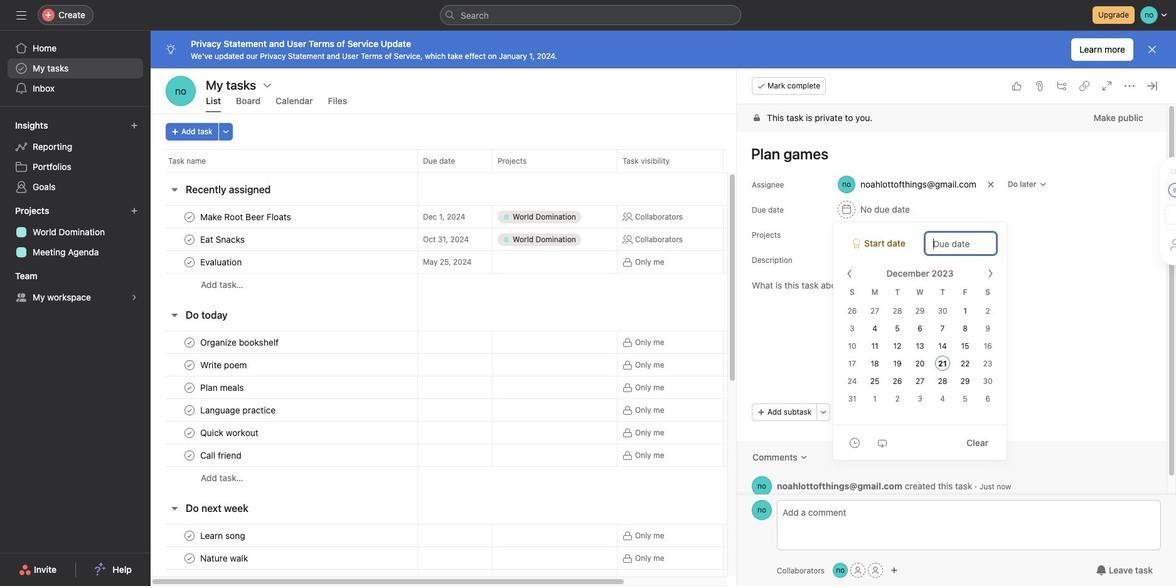 Task type: locate. For each thing, give the bounding box(es) containing it.
mark complete checkbox inside eat snacks cell
[[182, 232, 197, 247]]

2 open user profile image from the top
[[752, 500, 772, 520]]

task name text field inside evaluation cell
[[198, 256, 246, 268]]

mark complete checkbox inside bake dessert cell
[[182, 573, 197, 586]]

8 mark complete checkbox from the top
[[182, 551, 197, 566]]

mark complete image inside write poem cell
[[182, 357, 197, 372]]

2 mark complete checkbox from the top
[[182, 254, 197, 270]]

mark complete image inside eat snacks cell
[[182, 232, 197, 247]]

main content inside plan games dialog
[[737, 104, 1167, 512]]

Task name text field
[[198, 233, 248, 246], [198, 256, 246, 268], [198, 336, 282, 349], [198, 404, 279, 416], [198, 426, 262, 439], [198, 449, 245, 462]]

mark complete checkbox inside write poem cell
[[182, 357, 197, 372]]

linked projects for evaluation cell
[[492, 250, 618, 274]]

1 collapse task list for this section image from the top
[[169, 310, 179, 320]]

call friend cell
[[151, 444, 418, 467]]

add or remove collaborators image
[[833, 563, 848, 578]]

3 task name text field from the top
[[198, 381, 248, 394]]

task name text field inside make root beer floats cell
[[198, 211, 295, 223]]

0 vertical spatial collapse task list for this section image
[[169, 310, 179, 320]]

4 mark complete image from the top
[[182, 380, 197, 395]]

mark complete image for nature walk cell
[[182, 551, 197, 566]]

task name text field inside write poem cell
[[198, 359, 251, 371]]

mark complete checkbox inside organize bookshelf cell
[[182, 335, 197, 350]]

mark complete checkbox inside call friend cell
[[182, 448, 197, 463]]

eat snacks cell
[[151, 228, 418, 251]]

mark complete image
[[182, 254, 197, 270], [182, 357, 197, 372], [182, 403, 197, 418], [182, 425, 197, 440], [182, 448, 197, 463], [182, 573, 197, 586]]

mark complete checkbox inside learn song cell
[[182, 528, 197, 543]]

projects element
[[0, 200, 151, 265]]

6 mark complete checkbox from the top
[[182, 448, 197, 463]]

4 task name text field from the top
[[198, 404, 279, 416]]

mark complete image inside organize bookshelf cell
[[182, 335, 197, 350]]

new insights image
[[131, 122, 138, 129]]

task name text field for mark complete icon inside evaluation cell
[[198, 256, 246, 268]]

task name text field for mark complete checkbox in bake dessert cell
[[198, 575, 257, 586]]

0 vertical spatial mark complete checkbox
[[182, 232, 197, 247]]

add time image
[[850, 438, 860, 448]]

collapse task list for this section image
[[169, 310, 179, 320], [169, 503, 179, 513]]

1 mark complete image from the top
[[182, 254, 197, 270]]

mark complete image inside call friend cell
[[182, 448, 197, 463]]

task name text field for mark complete icon inside the language practice cell
[[198, 404, 279, 416]]

close details image
[[1147, 81, 1157, 91]]

1 open user profile image from the top
[[752, 476, 772, 496]]

mark complete checkbox inside evaluation cell
[[182, 254, 197, 270]]

mark complete image inside evaluation cell
[[182, 254, 197, 270]]

mark complete checkbox for evaluation cell in the left top of the page
[[182, 254, 197, 270]]

more options image
[[820, 409, 827, 416]]

linked projects for plan meals cell
[[492, 376, 618, 399]]

mark complete checkbox inside plan meals cell
[[182, 380, 197, 395]]

1 vertical spatial collapse task list for this section image
[[169, 503, 179, 513]]

3 mark complete checkbox from the top
[[182, 335, 197, 350]]

2 mark complete checkbox from the top
[[182, 357, 197, 372]]

6 mark complete image from the top
[[182, 573, 197, 586]]

3 mark complete image from the top
[[182, 403, 197, 418]]

learn song cell
[[151, 524, 418, 547]]

linked projects for organize bookshelf cell
[[492, 331, 618, 354]]

open user profile image inside main content
[[752, 476, 772, 496]]

plan meals cell
[[151, 376, 418, 399]]

add subtask image
[[1057, 81, 1067, 91]]

mark complete checkbox for plan meals cell
[[182, 380, 197, 395]]

task name text field for mark complete checkbox within the nature walk cell
[[198, 552, 252, 565]]

1 mark complete checkbox from the top
[[182, 209, 197, 224]]

next month image
[[985, 269, 995, 279]]

task name text field inside nature walk cell
[[198, 552, 252, 565]]

Mark complete checkbox
[[182, 232, 197, 247], [182, 357, 197, 372], [182, 425, 197, 440]]

1 task name text field from the top
[[198, 233, 248, 246]]

mark complete image inside make root beer floats cell
[[182, 209, 197, 224]]

task name text field inside organize bookshelf cell
[[198, 336, 282, 349]]

linked projects for quick workout cell
[[492, 421, 618, 444]]

3 mark complete image from the top
[[182, 335, 197, 350]]

column header
[[166, 149, 421, 173]]

6 task name text field from the top
[[198, 575, 257, 586]]

mark complete checkbox inside language practice cell
[[182, 403, 197, 418]]

view profile settings image
[[166, 76, 196, 106]]

2 task name text field from the top
[[198, 359, 251, 371]]

mark complete image
[[182, 209, 197, 224], [182, 232, 197, 247], [182, 335, 197, 350], [182, 380, 197, 395], [182, 528, 197, 543], [182, 551, 197, 566]]

mark complete image inside learn song cell
[[182, 528, 197, 543]]

row
[[151, 149, 850, 173], [166, 172, 835, 173], [151, 205, 850, 228], [151, 228, 850, 251], [151, 250, 850, 274], [151, 273, 850, 296], [151, 331, 850, 354], [151, 353, 850, 377], [151, 376, 850, 399], [151, 399, 850, 422], [151, 421, 850, 444], [151, 444, 850, 467], [151, 466, 850, 490], [151, 524, 850, 547], [151, 547, 850, 570], [151, 569, 850, 586]]

2 collapse task list for this section image from the top
[[169, 503, 179, 513]]

mark complete checkbox for mark complete image within the organize bookshelf cell
[[182, 357, 197, 372]]

3 task name text field from the top
[[198, 336, 282, 349]]

global element
[[0, 31, 151, 106]]

collapse task list for this section image for mark complete image within learn song cell
[[169, 503, 179, 513]]

mark complete image inside plan meals cell
[[182, 380, 197, 395]]

hide sidebar image
[[16, 10, 26, 20]]

open user profile image
[[752, 476, 772, 496], [752, 500, 772, 520]]

4 task name text field from the top
[[198, 529, 249, 542]]

task name text field for mark complete option in write poem cell
[[198, 359, 251, 371]]

1 vertical spatial open user profile image
[[752, 500, 772, 520]]

5 task name text field from the top
[[198, 426, 262, 439]]

1 vertical spatial mark complete checkbox
[[182, 357, 197, 372]]

linked projects for learn song cell
[[492, 524, 618, 547]]

header recently assigned tree grid
[[151, 205, 850, 296]]

1 mark complete image from the top
[[182, 209, 197, 224]]

task name text field inside "quick workout" cell
[[198, 426, 262, 439]]

task name text field inside bake dessert cell
[[198, 575, 257, 586]]

5 mark complete image from the top
[[182, 448, 197, 463]]

see details, my workspace image
[[131, 294, 138, 301]]

make root beer floats cell
[[151, 205, 418, 228]]

3 mark complete checkbox from the top
[[182, 425, 197, 440]]

task name text field inside learn song cell
[[198, 529, 249, 542]]

mark complete image inside bake dessert cell
[[182, 573, 197, 586]]

mark complete image inside language practice cell
[[182, 403, 197, 418]]

9 mark complete checkbox from the top
[[182, 573, 197, 586]]

header do today tree grid
[[151, 331, 850, 490]]

nature walk cell
[[151, 547, 418, 570]]

mark complete checkbox inside nature walk cell
[[182, 551, 197, 566]]

Mark complete checkbox
[[182, 209, 197, 224], [182, 254, 197, 270], [182, 335, 197, 350], [182, 380, 197, 395], [182, 403, 197, 418], [182, 448, 197, 463], [182, 528, 197, 543], [182, 551, 197, 566], [182, 573, 197, 586]]

1 task name text field from the top
[[198, 211, 295, 223]]

7 mark complete checkbox from the top
[[182, 528, 197, 543]]

dismiss image
[[1147, 45, 1157, 55]]

collapse task list for this section image for mark complete image within the organize bookshelf cell
[[169, 310, 179, 320]]

6 task name text field from the top
[[198, 449, 245, 462]]

mark complete checkbox inside "quick workout" cell
[[182, 425, 197, 440]]

5 mark complete checkbox from the top
[[182, 403, 197, 418]]

remove assignee image
[[987, 181, 995, 188]]

mark complete image for learn song cell
[[182, 528, 197, 543]]

mark complete image inside nature walk cell
[[182, 551, 197, 566]]

mark complete image inside "quick workout" cell
[[182, 425, 197, 440]]

attachments: add a file to this task, plan games image
[[1034, 81, 1044, 91]]

2 task name text field from the top
[[198, 256, 246, 268]]

add or remove collaborators image
[[891, 567, 898, 574]]

4 mark complete image from the top
[[182, 425, 197, 440]]

2 vertical spatial mark complete checkbox
[[182, 425, 197, 440]]

mark complete checkbox inside make root beer floats cell
[[182, 209, 197, 224]]

task name text field for mark complete icon within call friend cell
[[198, 449, 245, 462]]

1 mark complete checkbox from the top
[[182, 232, 197, 247]]

task name text field inside eat snacks cell
[[198, 233, 248, 246]]

6 mark complete image from the top
[[182, 551, 197, 566]]

main content
[[737, 104, 1167, 512]]

mark complete image for write poem cell
[[182, 357, 197, 372]]

task name text field inside plan meals cell
[[198, 381, 248, 394]]

banner
[[151, 31, 1176, 68]]

5 task name text field from the top
[[198, 552, 252, 565]]

4 mark complete checkbox from the top
[[182, 380, 197, 395]]

write poem cell
[[151, 353, 418, 377]]

5 mark complete image from the top
[[182, 528, 197, 543]]

task name text field inside language practice cell
[[198, 404, 279, 416]]

Search tasks, projects, and more text field
[[440, 5, 741, 25]]

2 mark complete image from the top
[[182, 232, 197, 247]]

task name text field inside call friend cell
[[198, 449, 245, 462]]

2 mark complete image from the top
[[182, 357, 197, 372]]

0 vertical spatial open user profile image
[[752, 476, 772, 496]]

Task name text field
[[198, 211, 295, 223], [198, 359, 251, 371], [198, 381, 248, 394], [198, 529, 249, 542], [198, 552, 252, 565], [198, 575, 257, 586]]

mark complete image for make root beer floats cell
[[182, 209, 197, 224]]



Task type: describe. For each thing, give the bounding box(es) containing it.
mark complete image for plan meals cell
[[182, 380, 197, 395]]

set to repeat image
[[877, 438, 887, 448]]

more actions for this task image
[[1125, 81, 1135, 91]]

mark complete image for organize bookshelf cell
[[182, 335, 197, 350]]

mark complete checkbox for make root beer floats cell
[[182, 209, 197, 224]]

show options image
[[262, 80, 272, 90]]

insights element
[[0, 114, 151, 200]]

linked projects for nature walk cell
[[492, 547, 618, 570]]

collapse task list for this section image
[[169, 185, 179, 195]]

task name text field for mark complete image in eat snacks cell
[[198, 233, 248, 246]]

mark complete checkbox for language practice cell on the left
[[182, 403, 197, 418]]

linked projects for call friend cell
[[492, 444, 618, 467]]

bake dessert cell
[[151, 569, 418, 586]]

plan games dialog
[[737, 68, 1176, 586]]

linked projects for write poem cell
[[492, 353, 618, 377]]

task name text field for mark complete icon within "quick workout" cell
[[198, 426, 262, 439]]

task name text field for mark complete image within the organize bookshelf cell
[[198, 336, 282, 349]]

linked projects for language practice cell
[[492, 399, 618, 422]]

mark complete image for bake dessert cell
[[182, 573, 197, 586]]

mark complete image for call friend cell
[[182, 448, 197, 463]]

task name text field for mark complete checkbox inside the make root beer floats cell
[[198, 211, 295, 223]]

organize bookshelf cell
[[151, 331, 418, 354]]

task name text field for mark complete checkbox within the learn song cell
[[198, 529, 249, 542]]

header do next week tree grid
[[151, 524, 850, 586]]

quick workout cell
[[151, 421, 418, 444]]

mark complete checkbox for learn song cell
[[182, 528, 197, 543]]

mark complete image for "quick workout" cell
[[182, 425, 197, 440]]

0 likes. click to like this task image
[[1012, 81, 1022, 91]]

mark complete checkbox for nature walk cell
[[182, 551, 197, 566]]

task name text field for mark complete checkbox in plan meals cell
[[198, 381, 248, 394]]

more actions image
[[222, 128, 229, 136]]

Task Name text field
[[743, 139, 1152, 168]]

previous month image
[[845, 269, 855, 279]]

copy task link image
[[1079, 81, 1090, 91]]

mark complete checkbox for organize bookshelf cell
[[182, 335, 197, 350]]

evaluation cell
[[151, 250, 418, 274]]

mark complete checkbox for mark complete image within make root beer floats cell
[[182, 232, 197, 247]]

mark complete checkbox for call friend cell
[[182, 448, 197, 463]]

mark complete image for evaluation cell in the left top of the page
[[182, 254, 197, 270]]

full screen image
[[1102, 81, 1112, 91]]

teams element
[[0, 265, 151, 310]]

comments image
[[800, 454, 808, 461]]

language practice cell
[[151, 399, 418, 422]]

mark complete checkbox for bake dessert cell
[[182, 573, 197, 586]]

new project or portfolio image
[[131, 207, 138, 215]]

mark complete image for language practice cell on the left
[[182, 403, 197, 418]]

Due date text field
[[925, 232, 997, 255]]

mark complete image for eat snacks cell
[[182, 232, 197, 247]]



Task type: vqa. For each thing, say whether or not it's contained in the screenshot.
'globe' icon
no



